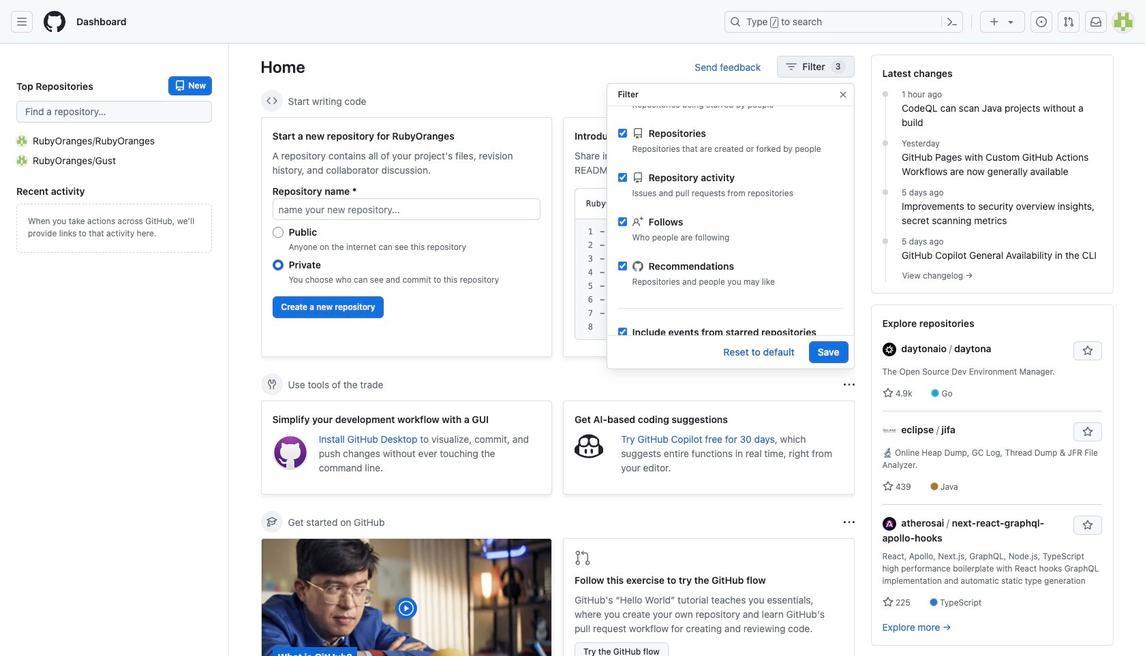 Task type: describe. For each thing, give the bounding box(es) containing it.
@atherosai profile image
[[883, 518, 896, 531]]

notifications image
[[1091, 16, 1102, 27]]

gust image
[[16, 155, 27, 166]]

name your new repository... text field
[[272, 198, 541, 220]]

why am i seeing this? image for try the github flow "element"
[[844, 517, 855, 528]]

command palette image
[[947, 16, 958, 27]]

explore repositories navigation
[[871, 305, 1114, 647]]

person add image
[[632, 216, 643, 227]]

plus image
[[989, 16, 1000, 27]]

rubyoranges image
[[16, 135, 27, 146]]

@eclipse profile image
[[883, 424, 896, 438]]

star image
[[883, 598, 894, 608]]

why am i seeing this? image for get ai-based coding suggestions element
[[844, 379, 855, 390]]

git pull request image inside try the github flow "element"
[[575, 550, 591, 567]]

issue opened image
[[1036, 16, 1047, 27]]

what is github? image
[[261, 539, 552, 657]]

2 repo image from the top
[[632, 172, 643, 183]]

mortar board image
[[266, 517, 277, 528]]

close menu image
[[838, 89, 849, 100]]

try the github flow element
[[563, 539, 855, 657]]

simplify your development workflow with a gui element
[[261, 401, 552, 495]]

star this repository image for @daytonaio profile icon
[[1082, 346, 1093, 357]]

star this repository image for the @atherosai profile icon
[[1082, 520, 1093, 531]]



Task type: vqa. For each thing, say whether or not it's contained in the screenshot.
"tab panel"
no



Task type: locate. For each thing, give the bounding box(es) containing it.
github desktop image
[[272, 435, 308, 471]]

0 vertical spatial repo image
[[632, 128, 643, 139]]

2 why am i seeing this? image from the top
[[844, 517, 855, 528]]

explore element
[[871, 55, 1114, 657]]

why am i seeing this? image
[[844, 96, 855, 107]]

0 vertical spatial dot fill image
[[880, 138, 891, 149]]

get ai-based coding suggestions element
[[563, 401, 855, 495]]

None radio
[[272, 227, 283, 238], [272, 260, 283, 271], [272, 227, 283, 238], [272, 260, 283, 271]]

Find a repository… text field
[[16, 101, 212, 123]]

none submit inside introduce yourself with a profile readme element
[[788, 194, 832, 213]]

1 vertical spatial star this repository image
[[1082, 520, 1093, 531]]

1 vertical spatial why am i seeing this? image
[[844, 517, 855, 528]]

2 star this repository image from the top
[[1082, 520, 1093, 531]]

1 vertical spatial git pull request image
[[575, 550, 591, 567]]

1 why am i seeing this? image from the top
[[844, 379, 855, 390]]

1 vertical spatial star image
[[883, 481, 894, 492]]

triangle down image
[[1006, 16, 1017, 27]]

3 dot fill image from the top
[[880, 236, 891, 247]]

1 horizontal spatial git pull request image
[[1064, 16, 1075, 27]]

0 vertical spatial star this repository image
[[1082, 346, 1093, 357]]

mark github image
[[632, 261, 643, 272]]

Top Repositories search field
[[16, 101, 212, 123]]

0 vertical spatial star image
[[883, 388, 894, 399]]

2 star image from the top
[[883, 481, 894, 492]]

tools image
[[266, 379, 277, 390]]

code image
[[266, 95, 277, 106]]

1 vertical spatial dot fill image
[[880, 187, 891, 198]]

None checkbox
[[618, 129, 627, 138], [618, 173, 627, 182], [618, 218, 627, 226], [618, 262, 627, 271], [618, 129, 627, 138], [618, 173, 627, 182], [618, 218, 627, 226], [618, 262, 627, 271]]

None checkbox
[[618, 328, 627, 337]]

introduce yourself with a profile readme element
[[563, 117, 855, 357]]

menu
[[607, 0, 854, 299]]

play image
[[398, 601, 415, 617]]

1 star image from the top
[[883, 388, 894, 399]]

star image up the @atherosai profile icon
[[883, 481, 894, 492]]

what is github? element
[[261, 539, 552, 657]]

@daytonaio profile image
[[883, 343, 896, 357]]

star image up @eclipse profile icon
[[883, 388, 894, 399]]

0 vertical spatial why am i seeing this? image
[[844, 379, 855, 390]]

repo image
[[632, 128, 643, 139], [632, 172, 643, 183]]

dot fill image
[[880, 138, 891, 149], [880, 187, 891, 198], [880, 236, 891, 247]]

git pull request image
[[1064, 16, 1075, 27], [575, 550, 591, 567]]

why am i seeing this? image
[[844, 379, 855, 390], [844, 517, 855, 528]]

star this repository image
[[1082, 346, 1093, 357], [1082, 520, 1093, 531]]

0 horizontal spatial git pull request image
[[575, 550, 591, 567]]

star image for @eclipse profile icon
[[883, 481, 894, 492]]

star image
[[883, 388, 894, 399], [883, 481, 894, 492]]

star image for @daytonaio profile icon
[[883, 388, 894, 399]]

1 dot fill image from the top
[[880, 138, 891, 149]]

None submit
[[788, 194, 832, 213]]

1 repo image from the top
[[632, 128, 643, 139]]

1 vertical spatial repo image
[[632, 172, 643, 183]]

start a new repository element
[[261, 117, 552, 357]]

2 vertical spatial dot fill image
[[880, 236, 891, 247]]

1 star this repository image from the top
[[1082, 346, 1093, 357]]

star this repository image
[[1082, 427, 1093, 438]]

0 vertical spatial git pull request image
[[1064, 16, 1075, 27]]

2 dot fill image from the top
[[880, 187, 891, 198]]

homepage image
[[44, 11, 65, 33]]

filter image
[[786, 61, 797, 72]]

dot fill image
[[880, 89, 891, 100]]



